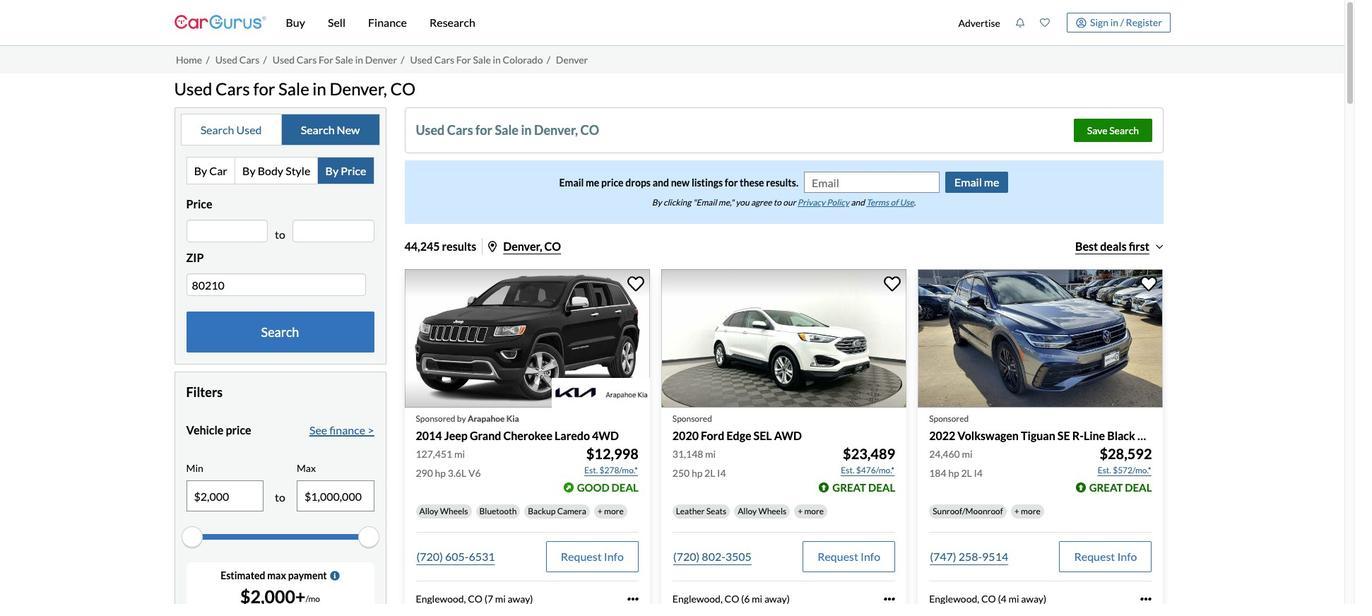 Task type: locate. For each thing, give the bounding box(es) containing it.
/ inside menu item
[[1120, 16, 1124, 28]]

by left 'body'
[[242, 164, 256, 177]]

3 hp from the left
[[948, 467, 959, 479]]

map marker alt image
[[488, 241, 497, 252]]

1 request from the left
[[561, 550, 602, 563]]

ellipsis h image
[[884, 593, 895, 604], [1141, 593, 1152, 604]]

2 ellipsis h image from the left
[[1141, 593, 1152, 604]]

1 horizontal spatial request
[[818, 550, 859, 563]]

2 horizontal spatial hp
[[948, 467, 959, 479]]

1 mi from the left
[[454, 448, 465, 460]]

0 horizontal spatial alloy
[[419, 506, 438, 516]]

ford
[[701, 429, 724, 442]]

0 horizontal spatial est.
[[584, 465, 598, 475]]

by car
[[194, 164, 227, 177]]

search for search new
[[301, 123, 335, 136]]

.
[[914, 197, 916, 208]]

request info button for $28,592
[[1060, 541, 1152, 572]]

2 horizontal spatial + more
[[1015, 506, 1041, 516]]

request info for $12,998
[[561, 550, 624, 563]]

2 info from the left
[[861, 550, 881, 563]]

1 request info button from the left
[[546, 541, 639, 572]]

alloy down 290
[[419, 506, 438, 516]]

$476/mo.*
[[856, 465, 895, 475]]

1 vertical spatial price
[[186, 197, 212, 211]]

2 horizontal spatial request info button
[[1060, 541, 1152, 572]]

advertise
[[958, 17, 1001, 29]]

2 request info button from the left
[[803, 541, 895, 572]]

by right style
[[325, 164, 339, 177]]

1 2l from the left
[[705, 467, 715, 479]]

2 request info from the left
[[818, 550, 881, 563]]

1 horizontal spatial wheels
[[759, 506, 787, 516]]

2 for from the left
[[456, 54, 471, 66]]

1 great deal from the left
[[833, 481, 895, 494]]

3 mi from the left
[[962, 448, 973, 460]]

1 horizontal spatial sponsored
[[673, 413, 712, 424]]

mi
[[454, 448, 465, 460], [705, 448, 716, 460], [962, 448, 973, 460]]

sponsored inside sponsored by arapahoe kia 2014 jeep grand cherokee laredo 4wd
[[416, 413, 455, 424]]

(720) for $23,489
[[673, 550, 700, 563]]

search used tab
[[181, 115, 282, 145]]

0 horizontal spatial + more
[[598, 506, 624, 516]]

0 vertical spatial price
[[341, 164, 366, 177]]

1 horizontal spatial deal
[[868, 481, 895, 494]]

1 vertical spatial used cars for sale in denver, co
[[416, 122, 599, 138]]

sponsored inside sponsored 2022 volkswagen tiguan se r-line black 4motion
[[929, 413, 969, 424]]

laredo
[[555, 429, 590, 442]]

(720) inside button
[[417, 550, 443, 563]]

2 horizontal spatial request
[[1074, 550, 1115, 563]]

1 est. from the left
[[584, 465, 598, 475]]

9514
[[982, 550, 1008, 563]]

used cars for sale in denver link
[[273, 54, 397, 66]]

0 vertical spatial for
[[253, 78, 275, 99]]

great deal for $28,592
[[1089, 481, 1152, 494]]

denver,
[[330, 78, 387, 99], [534, 122, 578, 138], [503, 240, 542, 253]]

3 sponsored from the left
[[929, 413, 969, 424]]

me for email me price drops and new listings for these results.
[[586, 177, 599, 189]]

(720) left 802- at the right of page
[[673, 550, 700, 563]]

search down zip phone field on the left of page
[[261, 324, 299, 340]]

+ more
[[598, 506, 624, 516], [798, 506, 824, 516], [1015, 506, 1041, 516]]

1 horizontal spatial for
[[456, 54, 471, 66]]

1 ellipsis h image from the left
[[884, 593, 895, 604]]

est. for $12,998
[[584, 465, 598, 475]]

terms
[[866, 197, 889, 208]]

for down research dropdown button
[[456, 54, 471, 66]]

2 wheels from the left
[[759, 506, 787, 516]]

alloy wheels right seats
[[738, 506, 787, 516]]

price
[[341, 164, 366, 177], [186, 197, 212, 211]]

search new tab
[[282, 115, 379, 145]]

sponsored up the 2014
[[416, 413, 455, 424]]

denver
[[365, 54, 397, 66], [556, 54, 588, 66]]

2 vertical spatial to
[[275, 490, 285, 504]]

to up zip phone field on the left of page
[[275, 228, 285, 241]]

hp inside 127,451 mi 290 hp 3.6l v6
[[435, 467, 446, 479]]

1 vertical spatial to
[[275, 228, 285, 241]]

3 est. from the left
[[1098, 465, 1111, 475]]

44,245 results
[[405, 240, 476, 253]]

white 2020 ford edge sel awd suv / crossover all-wheel drive automatic image
[[661, 269, 907, 407]]

0 horizontal spatial request
[[561, 550, 602, 563]]

0 vertical spatial used cars for sale in denver, co
[[174, 78, 416, 99]]

sponsored up 2022
[[929, 413, 969, 424]]

info
[[604, 550, 624, 563], [861, 550, 881, 563], [1117, 550, 1137, 563]]

1 vertical spatial tab list
[[186, 157, 374, 185]]

buy
[[286, 16, 305, 29]]

0 horizontal spatial me
[[586, 177, 599, 189]]

seats
[[706, 506, 727, 516]]

184
[[929, 467, 947, 479]]

by left car
[[194, 164, 207, 177]]

1 horizontal spatial ellipsis h image
[[1141, 593, 1152, 604]]

2 sponsored from the left
[[673, 413, 712, 424]]

1 great from the left
[[833, 481, 866, 494]]

1 request info from the left
[[561, 550, 624, 563]]

1 horizontal spatial price
[[341, 164, 366, 177]]

i4 up seats
[[717, 467, 726, 479]]

1 horizontal spatial alloy wheels
[[738, 506, 787, 516]]

3 request info from the left
[[1074, 550, 1137, 563]]

request for $12,998
[[561, 550, 602, 563]]

2 est. from the left
[[841, 465, 855, 475]]

1 vertical spatial for
[[476, 122, 492, 138]]

by
[[194, 164, 207, 177], [242, 164, 256, 177], [325, 164, 339, 177], [652, 197, 662, 208]]

great deal
[[833, 481, 895, 494], [1089, 481, 1152, 494]]

2 vertical spatial for
[[725, 177, 738, 189]]

2l inside 24,460 mi 184 hp 2l i4
[[961, 467, 972, 479]]

alloy right seats
[[738, 506, 757, 516]]

1 horizontal spatial great deal
[[1089, 481, 1152, 494]]

granite crystal metallic clearcoat 2014 jeep grand cherokee laredo 4wd suv / crossover four-wheel drive automatic image
[[405, 269, 650, 407]]

tiguan
[[1021, 429, 1056, 442]]

0 horizontal spatial co
[[390, 78, 416, 99]]

mi inside 31,148 mi 250 hp 2l i4
[[705, 448, 716, 460]]

1 horizontal spatial (720)
[[673, 550, 700, 563]]

tab list containing search used
[[181, 114, 380, 146]]

i4 inside 24,460 mi 184 hp 2l i4
[[974, 467, 983, 479]]

est. $476/mo.* button
[[840, 463, 895, 478]]

est. down $28,592
[[1098, 465, 1111, 475]]

sponsored
[[416, 413, 455, 424], [673, 413, 712, 424], [929, 413, 969, 424]]

search left new
[[301, 123, 335, 136]]

est.
[[584, 465, 598, 475], [841, 465, 855, 475], [1098, 465, 1111, 475]]

hp right 250
[[692, 467, 703, 479]]

mi down ford
[[705, 448, 716, 460]]

1 horizontal spatial co
[[544, 240, 561, 253]]

0 vertical spatial and
[[653, 177, 669, 189]]

request info button for $12,998
[[546, 541, 639, 572]]

0 horizontal spatial email
[[559, 177, 584, 189]]

info circle image
[[330, 571, 340, 581]]

car
[[209, 164, 227, 177]]

email me
[[955, 175, 999, 189]]

max
[[297, 462, 316, 474]]

"email
[[693, 197, 717, 208]]

great
[[833, 481, 866, 494], [1089, 481, 1123, 494]]

1 horizontal spatial denver
[[556, 54, 588, 66]]

email for email me price drops and new listings for these results.
[[559, 177, 584, 189]]

0 vertical spatial co
[[390, 78, 416, 99]]

wheels right seats
[[759, 506, 787, 516]]

drops
[[626, 177, 651, 189]]

2 horizontal spatial +
[[1015, 506, 1020, 516]]

0 horizontal spatial denver
[[365, 54, 397, 66]]

est. down $23,489
[[841, 465, 855, 475]]

mi down jeep
[[454, 448, 465, 460]]

2 great deal from the left
[[1089, 481, 1152, 494]]

2 alloy from the left
[[738, 506, 757, 516]]

1 i4 from the left
[[717, 467, 726, 479]]

2 request from the left
[[818, 550, 859, 563]]

by for by body style
[[242, 164, 256, 177]]

est. for $28,592
[[1098, 465, 1111, 475]]

backup camera
[[528, 506, 586, 516]]

sell button
[[317, 0, 357, 45]]

est. inside $28,592 est. $572/mo.*
[[1098, 465, 1111, 475]]

grand
[[470, 429, 501, 442]]

mi for $23,489
[[705, 448, 716, 460]]

in inside sign in / register link
[[1111, 16, 1119, 28]]

deal down $278/mo.*
[[612, 481, 639, 494]]

2 horizontal spatial sponsored
[[929, 413, 969, 424]]

1 horizontal spatial mi
[[705, 448, 716, 460]]

0 horizontal spatial info
[[604, 550, 624, 563]]

0 horizontal spatial wheels
[[440, 506, 468, 516]]

save search button
[[1074, 119, 1152, 142]]

2 great from the left
[[1089, 481, 1123, 494]]

0 horizontal spatial request info button
[[546, 541, 639, 572]]

mi inside 24,460 mi 184 hp 2l i4
[[962, 448, 973, 460]]

great deal for $23,489
[[833, 481, 895, 494]]

research button
[[418, 0, 487, 45]]

0 vertical spatial tab list
[[181, 114, 380, 146]]

good
[[577, 481, 610, 494]]

deal
[[612, 481, 639, 494], [868, 481, 895, 494], [1125, 481, 1152, 494]]

deal for $23,489
[[868, 481, 895, 494]]

mi inside 127,451 mi 290 hp 3.6l v6
[[454, 448, 465, 460]]

0 vertical spatial to
[[774, 197, 782, 208]]

0 horizontal spatial mi
[[454, 448, 465, 460]]

i4 down 'volkswagen'
[[974, 467, 983, 479]]

2 horizontal spatial request info
[[1074, 550, 1137, 563]]

search inside tab
[[200, 123, 234, 136]]

1 hp from the left
[[435, 467, 446, 479]]

est. $572/mo.* button
[[1097, 463, 1152, 478]]

0 vertical spatial denver,
[[330, 78, 387, 99]]

1 (720) from the left
[[417, 550, 443, 563]]

3 request from the left
[[1074, 550, 1115, 563]]

wheels
[[440, 506, 468, 516], [759, 506, 787, 516]]

3 request info button from the left
[[1060, 541, 1152, 572]]

max
[[267, 570, 286, 582]]

denver down finance dropdown button
[[365, 54, 397, 66]]

hp
[[435, 467, 446, 479], [692, 467, 703, 479], [948, 467, 959, 479]]

hp right 290
[[435, 467, 446, 479]]

awd
[[774, 429, 802, 442]]

me
[[984, 175, 999, 189], [586, 177, 599, 189]]

price right vehicle
[[226, 424, 251, 437]]

2l right 250
[[705, 467, 715, 479]]

i4 inside 31,148 mi 250 hp 2l i4
[[717, 467, 726, 479]]

for
[[319, 54, 333, 66], [456, 54, 471, 66]]

by price tab
[[318, 158, 373, 184]]

to
[[774, 197, 782, 208], [275, 228, 285, 241], [275, 490, 285, 504]]

to left our
[[774, 197, 782, 208]]

request info button for $23,489
[[803, 541, 895, 572]]

by inside tab
[[242, 164, 256, 177]]

0 horizontal spatial great
[[833, 481, 866, 494]]

/ left register
[[1120, 16, 1124, 28]]

1 horizontal spatial i4
[[974, 467, 983, 479]]

2 2l from the left
[[961, 467, 972, 479]]

open notifications image
[[1015, 18, 1025, 28]]

0 horizontal spatial alloy wheels
[[419, 506, 468, 516]]

body
[[258, 164, 283, 177]]

0 horizontal spatial ellipsis h image
[[884, 593, 895, 604]]

and left new
[[653, 177, 669, 189]]

2 mi from the left
[[705, 448, 716, 460]]

0 horizontal spatial +
[[598, 506, 603, 516]]

1 horizontal spatial and
[[851, 197, 865, 208]]

2 i4 from the left
[[974, 467, 983, 479]]

2l
[[705, 467, 715, 479], [961, 467, 972, 479]]

(720) left 605-
[[417, 550, 443, 563]]

0 horizontal spatial and
[[653, 177, 669, 189]]

0 horizontal spatial price
[[226, 424, 251, 437]]

0 horizontal spatial 2l
[[705, 467, 715, 479]]

0 horizontal spatial more
[[604, 506, 624, 516]]

alloy wheels down 3.6l
[[419, 506, 468, 516]]

1 horizontal spatial est.
[[841, 465, 855, 475]]

hp inside 31,148 mi 250 hp 2l i4
[[692, 467, 703, 479]]

0 horizontal spatial deal
[[612, 481, 639, 494]]

est. up the good
[[584, 465, 598, 475]]

3 deal from the left
[[1125, 481, 1152, 494]]

mi for $12,998
[[454, 448, 465, 460]]

1 vertical spatial price
[[226, 424, 251, 437]]

clicking
[[663, 197, 691, 208]]

denver right colorado
[[556, 54, 588, 66]]

1 horizontal spatial + more
[[798, 506, 824, 516]]

0 horizontal spatial for
[[319, 54, 333, 66]]

estimated
[[221, 570, 265, 582]]

search up car
[[200, 123, 234, 136]]

great deal down est. $476/mo.* button
[[833, 481, 895, 494]]

by
[[457, 413, 466, 424]]

1 horizontal spatial me
[[984, 175, 999, 189]]

great for $28,592
[[1089, 481, 1123, 494]]

2 more from the left
[[804, 506, 824, 516]]

deal down $476/mo.*
[[868, 481, 895, 494]]

deal for $28,592
[[1125, 481, 1152, 494]]

wheels down 3.6l
[[440, 506, 468, 516]]

and right policy
[[851, 197, 865, 208]]

policy
[[827, 197, 849, 208]]

sponsored inside the 'sponsored 2020 ford edge sel awd'
[[673, 413, 712, 424]]

request for $28,592
[[1074, 550, 1115, 563]]

edge
[[727, 429, 751, 442]]

(720) inside button
[[673, 550, 700, 563]]

1 horizontal spatial alloy
[[738, 506, 757, 516]]

to right min text field
[[275, 490, 285, 504]]

hp inside 24,460 mi 184 hp 2l i4
[[948, 467, 959, 479]]

sponsored by arapahoe kia 2014 jeep grand cherokee laredo 4wd
[[416, 413, 619, 442]]

1 horizontal spatial request info
[[818, 550, 881, 563]]

hp right 184
[[948, 467, 959, 479]]

price
[[601, 177, 624, 189], [226, 424, 251, 437]]

2 vertical spatial co
[[544, 240, 561, 253]]

1 deal from the left
[[612, 481, 639, 494]]

3 more from the left
[[1021, 506, 1041, 516]]

1 horizontal spatial more
[[804, 506, 824, 516]]

price down by car tab
[[186, 197, 212, 211]]

2 horizontal spatial info
[[1117, 550, 1137, 563]]

3.6l
[[448, 467, 467, 479]]

search inside "tab"
[[301, 123, 335, 136]]

1 horizontal spatial info
[[861, 550, 881, 563]]

2 horizontal spatial deal
[[1125, 481, 1152, 494]]

1 info from the left
[[604, 550, 624, 563]]

1 horizontal spatial price
[[601, 177, 624, 189]]

2l inside 31,148 mi 250 hp 2l i4
[[705, 467, 715, 479]]

3 + from the left
[[1015, 506, 1020, 516]]

menu
[[951, 3, 1171, 42]]

me inside button
[[984, 175, 999, 189]]

great deal down est. $572/mo.* button
[[1089, 481, 1152, 494]]

filters
[[186, 384, 223, 400]]

0 horizontal spatial i4
[[717, 467, 726, 479]]

leather
[[676, 506, 705, 516]]

1 horizontal spatial great
[[1089, 481, 1123, 494]]

for down sell popup button
[[319, 54, 333, 66]]

0 horizontal spatial (720)
[[417, 550, 443, 563]]

1 horizontal spatial email
[[955, 175, 982, 189]]

great down est. $572/mo.* button
[[1089, 481, 1123, 494]]

24,460
[[929, 448, 960, 460]]

saved cars image
[[1040, 18, 1050, 28]]

1 vertical spatial co
[[581, 122, 599, 138]]

se
[[1058, 429, 1070, 442]]

2 horizontal spatial mi
[[962, 448, 973, 460]]

2 horizontal spatial est.
[[1098, 465, 1111, 475]]

by for by price
[[325, 164, 339, 177]]

tab list
[[181, 114, 380, 146], [186, 157, 374, 185]]

deal down $572/mo.*
[[1125, 481, 1152, 494]]

2 deal from the left
[[868, 481, 895, 494]]

0 horizontal spatial for
[[253, 78, 275, 99]]

est. inside $23,489 est. $476/mo.*
[[841, 465, 855, 475]]

Max text field
[[297, 481, 373, 511]]

127,451
[[416, 448, 452, 460]]

/ right used cars link
[[263, 54, 267, 66]]

alloy wheels
[[419, 506, 468, 516], [738, 506, 787, 516]]

2l right 184
[[961, 467, 972, 479]]

3 info from the left
[[1117, 550, 1137, 563]]

me for email me
[[984, 175, 999, 189]]

1 horizontal spatial hp
[[692, 467, 703, 479]]

v6
[[468, 467, 481, 479]]

listings
[[692, 177, 723, 189]]

sponsored for $23,489
[[673, 413, 712, 424]]

est. inside $12,998 est. $278/mo.*
[[584, 465, 598, 475]]

denver, co button
[[488, 240, 561, 253]]

1 horizontal spatial 2l
[[961, 467, 972, 479]]

sponsored up 2020 at the bottom of page
[[673, 413, 712, 424]]

(747) 258-9514 button
[[929, 541, 1009, 572]]

0 horizontal spatial request info
[[561, 550, 624, 563]]

1 sponsored from the left
[[416, 413, 455, 424]]

0 horizontal spatial sponsored
[[416, 413, 455, 424]]

platinum gray metallic 2022 volkswagen tiguan se r-line black 4motion suv / crossover all-wheel drive 8-speed automatic image
[[918, 269, 1163, 407]]

1 horizontal spatial for
[[476, 122, 492, 138]]

2 (720) from the left
[[673, 550, 700, 563]]

price left the drops
[[601, 177, 624, 189]]

mi right 24,460
[[962, 448, 973, 460]]

sign in / register link
[[1067, 13, 1171, 33]]

0 horizontal spatial great deal
[[833, 481, 895, 494]]

min
[[186, 462, 203, 474]]

2 vertical spatial denver,
[[503, 240, 542, 253]]

i4
[[717, 467, 726, 479], [974, 467, 983, 479]]

deal for $12,998
[[612, 481, 639, 494]]

info for $28,592
[[1117, 550, 1137, 563]]

0 horizontal spatial hp
[[435, 467, 446, 479]]

1 horizontal spatial +
[[798, 506, 803, 516]]

2 hp from the left
[[692, 467, 703, 479]]

menu bar
[[266, 0, 951, 45]]

price down new
[[341, 164, 366, 177]]

email inside button
[[955, 175, 982, 189]]

2 horizontal spatial more
[[1021, 506, 1041, 516]]

great down est. $476/mo.* button
[[833, 481, 866, 494]]

me,"
[[719, 197, 734, 208]]

1 horizontal spatial request info button
[[803, 541, 895, 572]]

Email email field
[[805, 173, 939, 192]]



Task type: describe. For each thing, give the bounding box(es) containing it.
finance button
[[357, 0, 418, 45]]

email for email me
[[955, 175, 982, 189]]

by price
[[325, 164, 366, 177]]

2 horizontal spatial for
[[725, 177, 738, 189]]

(720) 802-3505
[[673, 550, 752, 563]]

290
[[416, 467, 433, 479]]

home
[[176, 54, 202, 66]]

email me button
[[945, 172, 1009, 193]]

our
[[783, 197, 796, 208]]

kia
[[507, 413, 519, 424]]

$572/mo.*
[[1113, 465, 1151, 475]]

request info for $28,592
[[1074, 550, 1137, 563]]

$28,592 est. $572/mo.*
[[1098, 445, 1152, 475]]

2 + more from the left
[[798, 506, 824, 516]]

email me price drops and new listings for these results.
[[559, 177, 799, 189]]

Min text field
[[187, 481, 263, 511]]

results.
[[766, 177, 799, 189]]

2l for $28,592
[[961, 467, 972, 479]]

2014
[[416, 429, 442, 442]]

/ down finance dropdown button
[[401, 54, 405, 66]]

1 more from the left
[[604, 506, 624, 516]]

$23,489
[[843, 445, 895, 462]]

by left the clicking on the top
[[652, 197, 662, 208]]

finance
[[329, 424, 365, 437]]

Price number field
[[186, 220, 268, 243]]

colorado
[[503, 54, 543, 66]]

$28,592
[[1100, 445, 1152, 462]]

privacy
[[798, 197, 825, 208]]

search button
[[186, 312, 374, 353]]

buy button
[[275, 0, 317, 45]]

by body style tab
[[235, 158, 318, 184]]

price inside tab
[[341, 164, 366, 177]]

user icon image
[[1076, 17, 1087, 28]]

802-
[[702, 550, 726, 563]]

4wd
[[592, 429, 619, 442]]

(720) for $12,998
[[417, 550, 443, 563]]

by car tab
[[187, 158, 235, 184]]

250
[[673, 467, 690, 479]]

leather seats
[[676, 506, 727, 516]]

new
[[337, 123, 360, 136]]

(747)
[[930, 550, 956, 563]]

great for $23,489
[[833, 481, 866, 494]]

44,245
[[405, 240, 440, 253]]

research
[[430, 16, 475, 29]]

these
[[740, 177, 764, 189]]

2 alloy wheels from the left
[[738, 506, 787, 516]]

save
[[1087, 125, 1108, 137]]

6531
[[469, 550, 495, 563]]

backup
[[528, 506, 556, 516]]

vehicle price
[[186, 424, 251, 437]]

1 wheels from the left
[[440, 506, 468, 516]]

terms of use link
[[866, 197, 914, 208]]

2l for $23,489
[[705, 467, 715, 479]]

$12,998 est. $278/mo.*
[[584, 445, 639, 475]]

bluetooth
[[479, 506, 517, 516]]

/ right home
[[206, 54, 210, 66]]

denver, co
[[503, 240, 561, 253]]

sign in / register
[[1090, 16, 1162, 28]]

cherokee
[[503, 429, 553, 442]]

tab list containing by car
[[186, 157, 374, 185]]

0 horizontal spatial price
[[186, 197, 212, 211]]

1 alloy wheels from the left
[[419, 506, 468, 516]]

sunroof/moonroof
[[933, 506, 1003, 516]]

31,148 mi 250 hp 2l i4
[[673, 448, 726, 479]]

1 for from the left
[[319, 54, 333, 66]]

new
[[671, 177, 690, 189]]

est. for $23,489
[[841, 465, 855, 475]]

menu containing sign in / register
[[951, 3, 1171, 42]]

mi for $28,592
[[962, 448, 973, 460]]

agree
[[751, 197, 772, 208]]

jeep
[[444, 429, 468, 442]]

1 alloy from the left
[[419, 506, 438, 516]]

2 + from the left
[[798, 506, 803, 516]]

(747) 258-9514
[[930, 550, 1008, 563]]

(720) 605-6531
[[417, 550, 495, 563]]

/ right colorado
[[547, 54, 550, 66]]

used inside tab
[[236, 123, 262, 136]]

search for search used
[[200, 123, 234, 136]]

2 denver from the left
[[556, 54, 588, 66]]

see
[[309, 424, 327, 437]]

info for $12,998
[[604, 550, 624, 563]]

i4 for $23,489
[[717, 467, 726, 479]]

line
[[1084, 429, 1105, 442]]

use
[[900, 197, 914, 208]]

privacy policy link
[[798, 197, 849, 208]]

hp for $23,489
[[692, 467, 703, 479]]

request for $23,489
[[818, 550, 859, 563]]

1 denver from the left
[[365, 54, 397, 66]]

ellipsis h image for $28,592
[[1141, 593, 1152, 604]]

1 + more from the left
[[598, 506, 624, 516]]

sign in / register menu item
[[1057, 13, 1171, 33]]

>
[[368, 424, 374, 437]]

cargurus logo homepage link image
[[174, 2, 266, 43]]

1 vertical spatial denver,
[[534, 122, 578, 138]]

r-
[[1072, 429, 1084, 442]]

sign
[[1090, 16, 1109, 28]]

ellipsis h image
[[627, 593, 639, 604]]

0 vertical spatial price
[[601, 177, 624, 189]]

1 + from the left
[[598, 506, 603, 516]]

used cars for sale in colorado link
[[410, 54, 543, 66]]

$23,489 est. $476/mo.*
[[841, 445, 895, 475]]

hp for $12,998
[[435, 467, 446, 479]]

see finance > link
[[309, 422, 374, 439]]

search new
[[301, 123, 360, 136]]

menu bar containing buy
[[266, 0, 951, 45]]

good deal
[[577, 481, 639, 494]]

payment
[[288, 570, 327, 582]]

advertise link
[[951, 3, 1008, 42]]

2 horizontal spatial co
[[581, 122, 599, 138]]

black
[[1107, 429, 1135, 442]]

sponsored for $28,592
[[929, 413, 969, 424]]

request info for $23,489
[[818, 550, 881, 563]]

605-
[[445, 550, 469, 563]]

by for by car
[[194, 164, 207, 177]]

results
[[442, 240, 476, 253]]

hp for $28,592
[[948, 467, 959, 479]]

finance
[[368, 16, 407, 29]]

ZIP telephone field
[[186, 274, 366, 296]]

1 vertical spatial and
[[851, 197, 865, 208]]

home link
[[176, 54, 202, 66]]

31,148
[[673, 448, 703, 460]]

info for $23,489
[[861, 550, 881, 563]]

4motion
[[1138, 429, 1181, 442]]

(720) 605-6531 button
[[416, 541, 496, 572]]

register
[[1126, 16, 1162, 28]]

ellipsis h image for $23,489
[[884, 593, 895, 604]]

search right 'save'
[[1110, 125, 1139, 137]]

$278/mo.*
[[600, 465, 638, 475]]

sponsored for $12,998
[[416, 413, 455, 424]]

sponsored 2022 volkswagen tiguan se r-line black 4motion
[[929, 413, 1181, 442]]

of
[[891, 197, 898, 208]]

search used
[[200, 123, 262, 136]]

by body style
[[242, 164, 310, 177]]

127,451 mi 290 hp 3.6l v6
[[416, 448, 481, 479]]

search for search
[[261, 324, 299, 340]]

see finance >
[[309, 424, 374, 437]]

camera
[[557, 506, 586, 516]]

i4 for $28,592
[[974, 467, 983, 479]]

arapahoe kia image
[[552, 378, 650, 407]]

Enter maximum price number field
[[292, 220, 374, 243]]

3 + more from the left
[[1015, 506, 1041, 516]]

cargurus logo homepage link link
[[174, 2, 266, 43]]

zip
[[186, 251, 204, 264]]

$12,998
[[586, 445, 639, 462]]



Task type: vqa. For each thing, say whether or not it's contained in the screenshot.
first MORE from the right
yes



